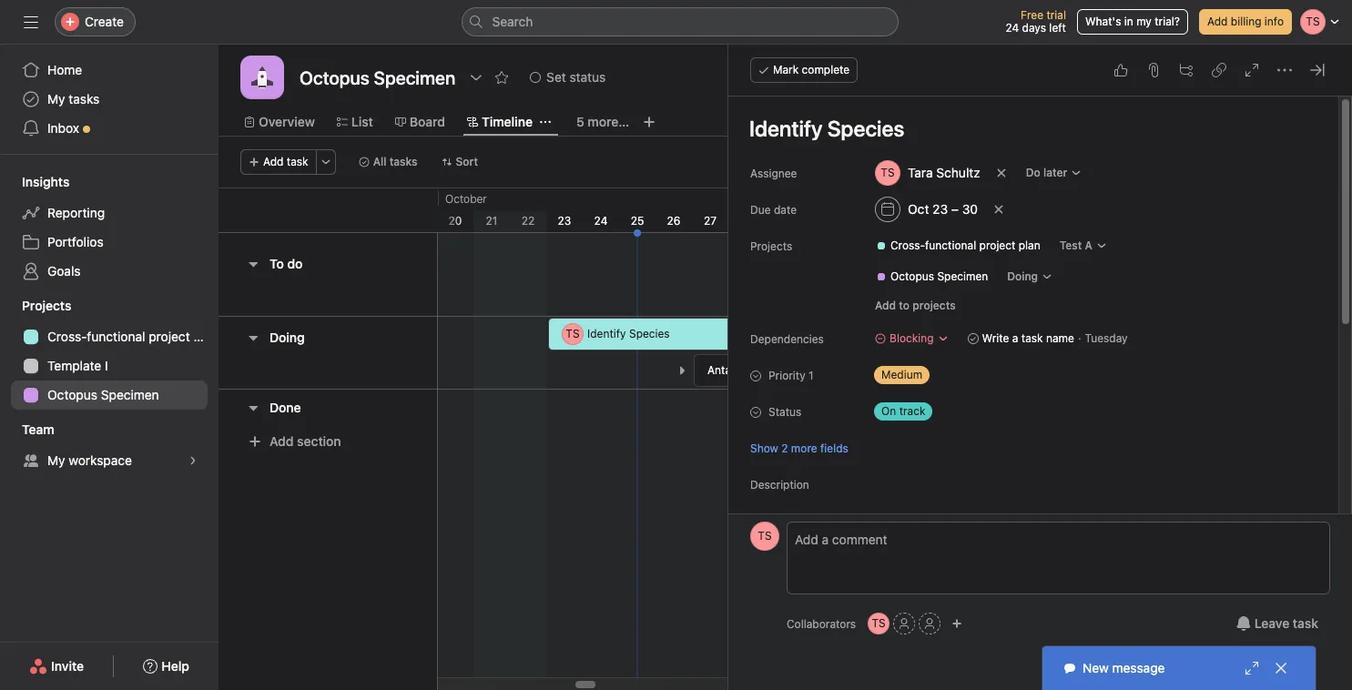 Task type: describe. For each thing, give the bounding box(es) containing it.
workspace
[[69, 453, 132, 468]]

0 horizontal spatial functional
[[87, 329, 145, 344]]

team
[[22, 422, 54, 437]]

template i
[[47, 358, 108, 373]]

add subtask image
[[1179, 63, 1194, 77]]

tab actions image
[[540, 117, 551, 127]]

1 horizontal spatial ts button
[[868, 613, 890, 635]]

add task
[[263, 155, 308, 168]]

expand new message image
[[1245, 661, 1259, 676]]

add tab image
[[642, 115, 657, 129]]

global element
[[0, 45, 219, 154]]

octopus inside identify species dialog
[[891, 270, 934, 283]]

close image
[[1274, 661, 1288, 676]]

days
[[1022, 21, 1046, 35]]

cross- inside identify species dialog
[[891, 239, 925, 252]]

to do
[[270, 256, 303, 271]]

insights button
[[0, 173, 70, 191]]

ts for rightmost ts button
[[872, 616, 886, 630]]

attachments: add a file to this task, identify species image
[[1146, 63, 1161, 77]]

all tasks
[[373, 155, 418, 168]]

track
[[899, 404, 925, 418]]

1 vertical spatial project
[[149, 329, 190, 344]]

do later button
[[1018, 160, 1090, 186]]

show 2 more fields button
[[750, 439, 848, 457]]

schultz
[[936, 165, 980, 180]]

1
[[809, 369, 814, 382]]

a
[[1012, 331, 1018, 345]]

1 vertical spatial octopus specimen link
[[11, 381, 208, 410]]

my tasks
[[47, 91, 100, 107]]

list
[[351, 114, 373, 129]]

add to projects
[[875, 299, 956, 312]]

create button
[[55, 7, 136, 36]]

free trial 24 days left
[[1006, 8, 1066, 35]]

home link
[[11, 56, 208, 85]]

leave task button
[[1224, 607, 1330, 640]]

to
[[270, 256, 284, 271]]

portfolios
[[47, 234, 103, 249]]

add billing info
[[1207, 15, 1284, 28]]

projects
[[913, 299, 956, 312]]

search list box
[[461, 7, 898, 36]]

0 horizontal spatial cross-functional project plan
[[47, 329, 218, 344]]

2
[[781, 441, 788, 455]]

my workspace
[[47, 453, 132, 468]]

medium button
[[867, 362, 976, 388]]

my for my tasks
[[47, 91, 65, 107]]

27
[[704, 214, 717, 228]]

what's in my trial?
[[1085, 15, 1180, 28]]

assignee
[[750, 167, 797, 180]]

insights
[[22, 174, 70, 189]]

my tasks link
[[11, 85, 208, 114]]

show 2 more fields
[[750, 441, 848, 455]]

my workspace link
[[11, 446, 208, 475]]

board link
[[395, 112, 445, 132]]

inbox
[[47, 120, 79, 136]]

timeline link
[[467, 112, 533, 132]]

do later
[[1026, 166, 1067, 179]]

0 horizontal spatial 23
[[558, 214, 571, 228]]

timeline
[[482, 114, 533, 129]]

insights element
[[0, 166, 219, 290]]

cross-functional project plan link inside main content
[[869, 237, 1048, 255]]

add or remove collaborators image
[[952, 618, 963, 629]]

mark
[[773, 63, 799, 76]]

blocking
[[890, 331, 934, 345]]

projects inside identify species dialog
[[750, 239, 792, 253]]

full screen image
[[1245, 63, 1259, 77]]

show
[[750, 441, 778, 455]]

tuesday
[[1085, 331, 1128, 345]]

tara schultz button
[[867, 157, 989, 189]]

see details, my workspace image
[[188, 455, 198, 466]]

add for add task
[[263, 155, 284, 168]]

tasks for my tasks
[[69, 91, 100, 107]]

ts for the left ts button
[[758, 529, 772, 543]]

0 horizontal spatial plan
[[193, 329, 218, 344]]

later
[[1043, 166, 1067, 179]]

add section
[[270, 433, 341, 449]]

status
[[768, 405, 802, 419]]

identify species
[[587, 327, 670, 341]]

test
[[1060, 239, 1082, 252]]

tara schultz
[[908, 165, 980, 180]]

test a
[[1060, 239, 1093, 252]]

test a button
[[1051, 233, 1115, 259]]

to do button
[[270, 248, 303, 280]]

search button
[[461, 7, 898, 36]]

teams element
[[0, 413, 219, 479]]

date
[[774, 203, 797, 217]]

collapse task list for the section to do image
[[246, 257, 260, 271]]

1 horizontal spatial octopus specimen link
[[869, 268, 995, 286]]

0 horizontal spatial octopus
[[47, 387, 97, 402]]

plan inside identify species dialog
[[1019, 239, 1041, 252]]

Task Name text field
[[738, 107, 1317, 149]]

doing inside popup button
[[1007, 270, 1038, 283]]

30
[[962, 201, 978, 217]]

0 horizontal spatial cross-functional project plan link
[[11, 322, 218, 351]]

due
[[750, 203, 771, 217]]

add for add to projects
[[875, 299, 896, 312]]

antartica
[[707, 363, 754, 377]]

antartica study
[[707, 363, 787, 377]]

close details image
[[1310, 63, 1325, 77]]

specimen inside identify species dialog
[[937, 270, 988, 283]]

0 horizontal spatial octopus specimen
[[47, 387, 159, 402]]

leave task
[[1254, 616, 1318, 631]]

project inside identify species dialog
[[979, 239, 1016, 252]]

collapse task list for the section doing image
[[246, 331, 260, 345]]

my
[[1136, 15, 1152, 28]]

goals
[[47, 263, 81, 279]]

tasks for all tasks
[[389, 155, 418, 168]]

dependencies
[[750, 332, 824, 346]]

create
[[85, 14, 124, 29]]

to
[[899, 299, 910, 312]]

collaborators
[[787, 617, 856, 631]]

projects element containing projects
[[0, 290, 219, 413]]

description
[[750, 478, 809, 492]]



Task type: locate. For each thing, give the bounding box(es) containing it.
26
[[667, 214, 681, 228]]

my inside global element
[[47, 91, 65, 107]]

1 vertical spatial cross-
[[47, 329, 87, 344]]

overview
[[259, 114, 315, 129]]

0 likes. click to like this task image
[[1114, 63, 1128, 77]]

0 horizontal spatial cross-
[[47, 329, 87, 344]]

add left the to
[[875, 299, 896, 312]]

0 vertical spatial tasks
[[69, 91, 100, 107]]

functional inside identify species dialog
[[925, 239, 976, 252]]

team button
[[0, 421, 54, 439]]

cross-
[[891, 239, 925, 252], [47, 329, 87, 344]]

copy task link image
[[1212, 63, 1226, 77]]

sort button
[[433, 149, 486, 175]]

0 horizontal spatial specimen
[[101, 387, 159, 402]]

cross-functional project plan
[[891, 239, 1041, 252], [47, 329, 218, 344]]

collapse task list for the section done image
[[246, 400, 260, 415]]

more
[[791, 441, 817, 455]]

october
[[445, 192, 487, 206]]

1 horizontal spatial projects element
[[847, 229, 1337, 293]]

octopus specimen link up projects
[[869, 268, 995, 286]]

0 horizontal spatial ts button
[[750, 522, 779, 551]]

octopus specimen down i
[[47, 387, 159, 402]]

specimen up projects
[[937, 270, 988, 283]]

tasks inside global element
[[69, 91, 100, 107]]

add to starred image
[[495, 70, 509, 85]]

complete
[[802, 63, 850, 76]]

all
[[373, 155, 386, 168]]

cross- down oct
[[891, 239, 925, 252]]

do
[[1026, 166, 1040, 179]]

ts button
[[750, 522, 779, 551], [868, 613, 890, 635]]

24 inside free trial 24 days left
[[1006, 21, 1019, 35]]

22
[[522, 214, 535, 228]]

0 vertical spatial functional
[[925, 239, 976, 252]]

0 vertical spatial cross-
[[891, 239, 925, 252]]

2 vertical spatial task
[[1293, 616, 1318, 631]]

1 vertical spatial my
[[47, 453, 65, 468]]

info
[[1265, 15, 1284, 28]]

1 vertical spatial ts
[[758, 529, 772, 543]]

doing right collapse task list for the section doing icon
[[270, 330, 305, 345]]

2 horizontal spatial ts
[[872, 616, 886, 630]]

1 horizontal spatial 23
[[933, 201, 948, 217]]

task right the leave
[[1293, 616, 1318, 631]]

more…
[[588, 114, 629, 129]]

0 vertical spatial octopus
[[891, 270, 934, 283]]

23 inside identify species dialog
[[933, 201, 948, 217]]

projects element inside identify species dialog
[[847, 229, 1337, 293]]

template
[[47, 358, 101, 373]]

ts
[[566, 327, 580, 341], [758, 529, 772, 543], [872, 616, 886, 630]]

1 horizontal spatial cross-functional project plan
[[891, 239, 1041, 252]]

5
[[576, 114, 584, 129]]

due date
[[750, 203, 797, 217]]

add inside button
[[263, 155, 284, 168]]

set status button
[[522, 65, 614, 90]]

task for leave task
[[1293, 616, 1318, 631]]

project down clear due date image
[[979, 239, 1016, 252]]

0 vertical spatial ts
[[566, 327, 580, 341]]

1 vertical spatial ts button
[[868, 613, 890, 635]]

0 horizontal spatial 24
[[594, 214, 608, 228]]

0 horizontal spatial projects
[[22, 298, 71, 313]]

0 vertical spatial cross-functional project plan link
[[869, 237, 1048, 255]]

task right the a on the right of the page
[[1021, 331, 1043, 345]]

ts down description
[[758, 529, 772, 543]]

i
[[105, 358, 108, 373]]

0 vertical spatial my
[[47, 91, 65, 107]]

my down team
[[47, 453, 65, 468]]

projects button
[[0, 297, 71, 315]]

1 horizontal spatial tasks
[[389, 155, 418, 168]]

functional down –
[[925, 239, 976, 252]]

0 vertical spatial doing
[[1007, 270, 1038, 283]]

1 my from the top
[[47, 91, 65, 107]]

species
[[629, 327, 670, 341]]

oct
[[908, 201, 929, 217]]

0 vertical spatial projects
[[750, 239, 792, 253]]

functional
[[925, 239, 976, 252], [87, 329, 145, 344]]

my for my workspace
[[47, 453, 65, 468]]

24 left 25
[[594, 214, 608, 228]]

tasks right the "all"
[[389, 155, 418, 168]]

done button
[[270, 391, 301, 424]]

1 vertical spatial task
[[1021, 331, 1043, 345]]

1 horizontal spatial project
[[979, 239, 1016, 252]]

0 horizontal spatial ts
[[566, 327, 580, 341]]

task left more actions icon
[[287, 155, 308, 168]]

0 horizontal spatial project
[[149, 329, 190, 344]]

1 horizontal spatial octopus specimen
[[891, 270, 988, 283]]

invite
[[51, 658, 84, 674]]

2 vertical spatial ts
[[872, 616, 886, 630]]

main content inside identify species dialog
[[730, 97, 1337, 690]]

23
[[933, 201, 948, 217], [558, 214, 571, 228]]

billing
[[1231, 15, 1262, 28]]

0 vertical spatial cross-functional project plan
[[891, 239, 1041, 252]]

projects
[[750, 239, 792, 253], [22, 298, 71, 313]]

cross-functional project plan inside identify species dialog
[[891, 239, 1041, 252]]

1 horizontal spatial ts
[[758, 529, 772, 543]]

more actions for this task image
[[1277, 63, 1292, 77]]

0 vertical spatial project
[[979, 239, 1016, 252]]

hide sidebar image
[[24, 15, 38, 29]]

ts left identify
[[566, 327, 580, 341]]

my
[[47, 91, 65, 107], [47, 453, 65, 468]]

1 horizontal spatial specimen
[[937, 270, 988, 283]]

tasks inside dropdown button
[[389, 155, 418, 168]]

my inside teams element
[[47, 453, 65, 468]]

1 horizontal spatial octopus
[[891, 270, 934, 283]]

24 left days
[[1006, 21, 1019, 35]]

board
[[410, 114, 445, 129]]

plan up doing popup button
[[1019, 239, 1041, 252]]

study
[[757, 363, 787, 377]]

overview link
[[244, 112, 315, 132]]

octopus down template
[[47, 387, 97, 402]]

medium
[[881, 368, 922, 382]]

trial?
[[1155, 15, 1180, 28]]

ts button right collaborators
[[868, 613, 890, 635]]

identify species dialog
[[728, 45, 1352, 690]]

octopus specimen link down i
[[11, 381, 208, 410]]

do
[[287, 256, 303, 271]]

show options image
[[469, 70, 484, 85]]

0 horizontal spatial octopus specimen link
[[11, 381, 208, 410]]

remove assignee image
[[996, 168, 1007, 178]]

plan
[[1019, 239, 1041, 252], [193, 329, 218, 344]]

octopus specimen up projects
[[891, 270, 988, 283]]

cross-functional project plan link down –
[[869, 237, 1048, 255]]

sort
[[456, 155, 478, 168]]

0 horizontal spatial task
[[287, 155, 308, 168]]

23 right 22
[[558, 214, 571, 228]]

0 horizontal spatial tasks
[[69, 91, 100, 107]]

None text field
[[295, 61, 460, 94]]

show subtasks for task antartica study image
[[677, 365, 687, 376]]

–
[[951, 201, 959, 217]]

2 horizontal spatial task
[[1293, 616, 1318, 631]]

projects inside projects dropdown button
[[22, 298, 71, 313]]

add down overview link
[[263, 155, 284, 168]]

template i link
[[11, 351, 208, 381]]

cross-functional project plan down 30
[[891, 239, 1041, 252]]

1 vertical spatial specimen
[[101, 387, 159, 402]]

my up inbox
[[47, 91, 65, 107]]

reporting link
[[11, 198, 208, 228]]

doing up write a task name
[[1007, 270, 1038, 283]]

5 more… button
[[576, 112, 629, 132]]

0 vertical spatial plan
[[1019, 239, 1041, 252]]

main content containing tara schultz
[[730, 97, 1337, 690]]

1 horizontal spatial 24
[[1006, 21, 1019, 35]]

cross-functional project plan up template i link
[[47, 329, 218, 344]]

projects element
[[847, 229, 1337, 293], [0, 290, 219, 413]]

on track
[[881, 404, 925, 418]]

tasks down home
[[69, 91, 100, 107]]

plan left collapse task list for the section doing icon
[[193, 329, 218, 344]]

oct 23 – 30
[[908, 201, 978, 217]]

status
[[570, 69, 606, 85]]

section
[[297, 433, 341, 449]]

clear due date image
[[993, 204, 1004, 215]]

octopus specimen inside identify species dialog
[[891, 270, 988, 283]]

add inside identify species dialog
[[875, 299, 896, 312]]

projects element containing cross-functional project plan
[[847, 229, 1337, 293]]

list link
[[337, 112, 373, 132]]

1 vertical spatial cross-functional project plan
[[47, 329, 218, 344]]

1 horizontal spatial task
[[1021, 331, 1043, 345]]

invite button
[[17, 650, 96, 683]]

cross- up template
[[47, 329, 87, 344]]

1 vertical spatial projects
[[22, 298, 71, 313]]

on
[[881, 404, 896, 418]]

0 vertical spatial octopus specimen link
[[869, 268, 995, 286]]

add for add billing info
[[1207, 15, 1228, 28]]

1 vertical spatial cross-functional project plan link
[[11, 322, 218, 351]]

0 vertical spatial ts button
[[750, 522, 779, 551]]

1 vertical spatial doing
[[270, 330, 305, 345]]

1 vertical spatial octopus
[[47, 387, 97, 402]]

specimen down template i link
[[101, 387, 159, 402]]

add to projects button
[[867, 293, 964, 319]]

more actions image
[[320, 157, 331, 168]]

portfolios link
[[11, 228, 208, 257]]

projects down goals
[[22, 298, 71, 313]]

mark complete button
[[750, 57, 858, 83]]

set
[[546, 69, 566, 85]]

2 my from the top
[[47, 453, 65, 468]]

name
[[1046, 331, 1074, 345]]

1 vertical spatial plan
[[193, 329, 218, 344]]

0 vertical spatial task
[[287, 155, 308, 168]]

add for add section
[[270, 433, 294, 449]]

what's in my trial? button
[[1077, 9, 1188, 35]]

add
[[1207, 15, 1228, 28], [263, 155, 284, 168], [875, 299, 896, 312], [270, 433, 294, 449]]

priority 1
[[768, 369, 814, 382]]

all tasks button
[[350, 149, 426, 175]]

1 vertical spatial octopus specimen
[[47, 387, 159, 402]]

set status
[[546, 69, 606, 85]]

1 horizontal spatial cross-functional project plan link
[[869, 237, 1048, 255]]

octopus up add to projects
[[891, 270, 934, 283]]

ts right collaborators
[[872, 616, 886, 630]]

0 vertical spatial 24
[[1006, 21, 1019, 35]]

functional up template i link
[[87, 329, 145, 344]]

0 vertical spatial octopus specimen
[[891, 270, 988, 283]]

what's
[[1085, 15, 1121, 28]]

1 horizontal spatial doing
[[1007, 270, 1038, 283]]

1 vertical spatial tasks
[[389, 155, 418, 168]]

project up template i link
[[149, 329, 190, 344]]

task
[[287, 155, 308, 168], [1021, 331, 1043, 345], [1293, 616, 1318, 631]]

blocking button
[[867, 326, 957, 351]]

cross-functional project plan link up i
[[11, 322, 218, 351]]

0 horizontal spatial doing
[[270, 330, 305, 345]]

main content
[[730, 97, 1337, 690]]

doing
[[1007, 270, 1038, 283], [270, 330, 305, 345]]

add left billing on the right top
[[1207, 15, 1228, 28]]

23 left –
[[933, 201, 948, 217]]

rocket image
[[251, 66, 273, 88]]

in
[[1124, 15, 1133, 28]]

0 horizontal spatial projects element
[[0, 290, 219, 413]]

20
[[449, 214, 462, 228]]

ts button down description
[[750, 522, 779, 551]]

1 horizontal spatial cross-
[[891, 239, 925, 252]]

1 horizontal spatial projects
[[750, 239, 792, 253]]

task for add task
[[287, 155, 308, 168]]

fields
[[820, 441, 848, 455]]

leave
[[1254, 616, 1290, 631]]

projects down due date
[[750, 239, 792, 253]]

add down 'done' button
[[270, 433, 294, 449]]

5 more…
[[576, 114, 629, 129]]

1 vertical spatial functional
[[87, 329, 145, 344]]

project
[[979, 239, 1016, 252], [149, 329, 190, 344]]

1 vertical spatial 24
[[594, 214, 608, 228]]

doing button
[[270, 321, 305, 354]]

1 horizontal spatial plan
[[1019, 239, 1041, 252]]

priority
[[768, 369, 806, 382]]

left
[[1049, 21, 1066, 35]]

0 vertical spatial specimen
[[937, 270, 988, 283]]

1 horizontal spatial functional
[[925, 239, 976, 252]]



Task type: vqa. For each thing, say whether or not it's contained in the screenshot.
added
no



